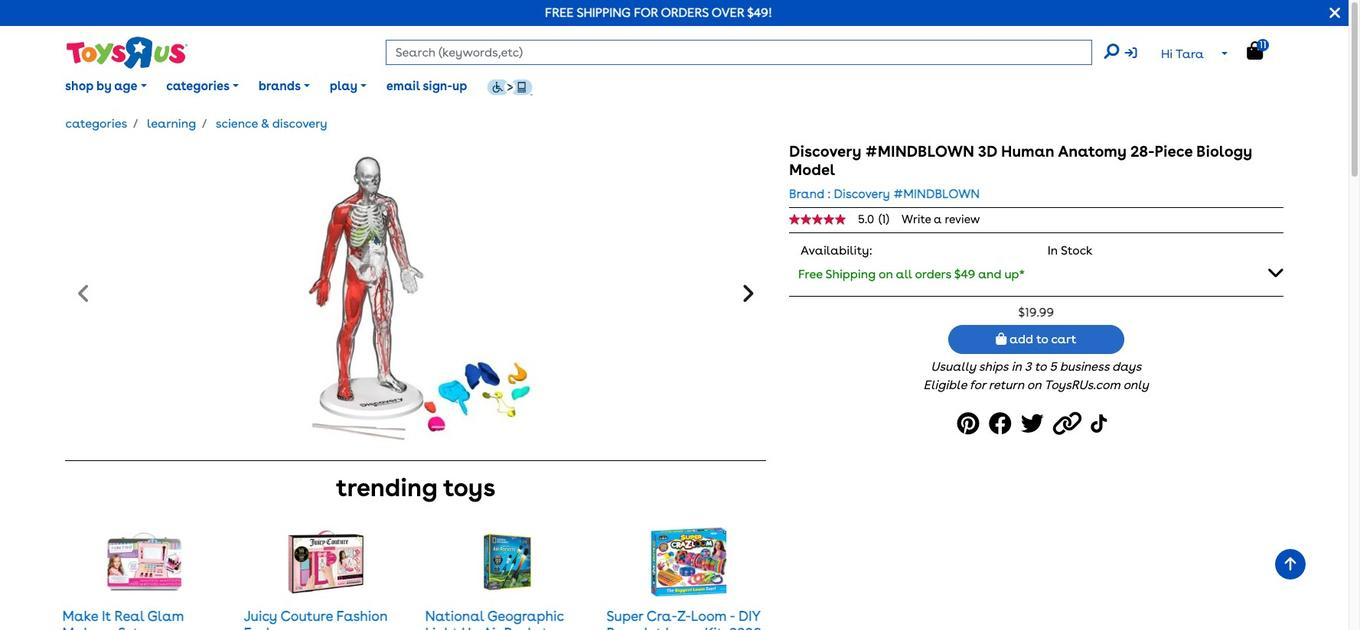 Task type: locate. For each thing, give the bounding box(es) containing it.
categories
[[166, 79, 230, 93], [65, 116, 127, 131]]

bracelet
[[607, 626, 662, 631]]

categories down shop by age
[[65, 116, 127, 131]]

11
[[1260, 39, 1267, 50]]

science & discovery
[[216, 116, 327, 131]]

categories inside dropdown button
[[166, 79, 230, 93]]

up
[[452, 79, 467, 93]]

discovery up :
[[789, 142, 862, 161]]

#mindblown up brand : discovery #mindblown link
[[865, 142, 975, 161]]

shopping bag image
[[996, 333, 1007, 345]]

1 horizontal spatial on
[[1027, 378, 1042, 393]]

categories up learning
[[166, 79, 230, 93]]

for
[[970, 378, 986, 393]]

categories for categories dropdown button
[[166, 79, 230, 93]]

national geographic light up air rockets
[[425, 609, 564, 631]]

$49
[[955, 267, 976, 282]]

toys r us image
[[65, 35, 188, 70]]

by
[[96, 79, 112, 93]]

to right 3
[[1035, 360, 1047, 375]]

0 horizontal spatial categories
[[65, 116, 127, 131]]

discovery up 5.0
[[834, 187, 890, 201]]

shopping bag image
[[1247, 41, 1263, 60]]

email sign-up
[[387, 79, 467, 93]]

usually
[[931, 360, 976, 375]]

add to cart
[[1007, 332, 1077, 347]]

ships
[[979, 360, 1009, 375]]

to right add
[[1037, 332, 1049, 347]]

up
[[462, 626, 480, 631]]

1 vertical spatial discovery
[[834, 187, 890, 201]]

None search field
[[386, 40, 1119, 65]]

1 vertical spatial on
[[1027, 378, 1042, 393]]

hi tara button
[[1125, 40, 1238, 69]]

share a link to discovery #mindblown 3d human anatomy 28-piece biology model on twitter image
[[1021, 407, 1049, 442]]

5
[[1050, 360, 1057, 375]]

0 vertical spatial categories
[[166, 79, 230, 93]]

1 horizontal spatial categories
[[166, 79, 230, 93]]

business
[[1060, 360, 1110, 375]]

play button
[[320, 68, 377, 106]]

copy a link to discovery #mindblown 3d human anatomy 28-piece biology model image
[[1053, 407, 1087, 442]]

orders
[[915, 267, 952, 282]]

0 horizontal spatial on
[[879, 267, 893, 282]]

create a pinterest pin for discovery #mindblown 3d human anatomy 28-piece biology model image
[[958, 407, 984, 442]]

discovery
[[272, 116, 327, 131]]

for
[[634, 5, 658, 20]]

days
[[1112, 360, 1142, 375]]

cra-
[[647, 609, 677, 625]]

hi tara
[[1161, 47, 1204, 61]]

sign-
[[423, 79, 452, 93]]

11 link
[[1247, 39, 1279, 60]]

glam
[[147, 609, 184, 625]]

super cra-z-loom - diy bracelet loom kit, 220
[[607, 609, 762, 631]]

review
[[945, 213, 980, 227]]

brand
[[789, 187, 825, 201]]

free
[[545, 5, 574, 20]]

geographic
[[487, 609, 564, 625]]

to
[[1037, 332, 1049, 347], [1035, 360, 1047, 375]]

science
[[216, 116, 258, 131]]

loom up kit,
[[691, 609, 727, 625]]

juicy couture fashion exchange image
[[288, 525, 364, 601]]

0 vertical spatial to
[[1037, 332, 1049, 347]]

shop
[[65, 79, 93, 93]]

z-
[[677, 609, 691, 625]]

human
[[1001, 142, 1055, 161]]

#mindblown up a
[[893, 187, 980, 201]]

on down 3
[[1027, 378, 1042, 393]]

in stock
[[1048, 243, 1093, 258]]

0 vertical spatial discovery
[[789, 142, 862, 161]]

shipping
[[826, 267, 876, 282]]

free shipping on all orders $49 and up* button
[[789, 257, 1284, 290]]

tara
[[1176, 47, 1204, 61]]

on left 'all' on the top of page
[[879, 267, 893, 282]]

0 vertical spatial on
[[879, 267, 893, 282]]

write a review button
[[902, 213, 980, 227]]

play
[[330, 79, 358, 93]]

anatomy
[[1058, 142, 1127, 161]]

juicy couture fashion exchange link
[[244, 609, 388, 631]]

1 vertical spatial to
[[1035, 360, 1047, 375]]

on inside free shipping on all orders $49 and up* dropdown button
[[879, 267, 893, 282]]

1 vertical spatial #mindblown
[[893, 187, 980, 201]]

couture
[[281, 609, 333, 625]]

1 vertical spatial categories
[[65, 116, 127, 131]]

orders
[[661, 5, 709, 20]]

discovery
[[789, 142, 862, 161], [834, 187, 890, 201]]

brand : discovery #mindblown link
[[789, 185, 980, 204]]

(1)
[[879, 212, 890, 226]]

it
[[102, 609, 111, 625]]

in
[[1048, 243, 1058, 258]]

eligible
[[924, 378, 967, 393]]

Enter Keyword or Item No. search field
[[386, 40, 1092, 65]]

#mindblown
[[865, 142, 975, 161], [893, 187, 980, 201]]

to inside usually ships in 3 to 5 business days eligible for return on toysrus.com only
[[1035, 360, 1047, 375]]

science & discovery link
[[216, 116, 327, 131]]

shop by age button
[[55, 68, 156, 106]]

model
[[789, 161, 835, 179]]

on
[[879, 267, 893, 282], [1027, 378, 1042, 393]]

piece
[[1155, 142, 1193, 161]]

menu bar
[[55, 60, 1349, 113]]



Task type: vqa. For each thing, say whether or not it's contained in the screenshot.
of to the top
no



Task type: describe. For each thing, give the bounding box(es) containing it.
a
[[934, 213, 942, 227]]

make it real  glam makeup set link
[[62, 609, 184, 631]]

discovery #mindblown 3d human anatomy 28-piece biology model brand : discovery #mindblown
[[789, 142, 1253, 201]]

28-
[[1131, 142, 1155, 161]]

toysrus.com
[[1045, 378, 1121, 393]]

brands button
[[249, 68, 320, 106]]

on inside usually ships in 3 to 5 business days eligible for return on toysrus.com only
[[1027, 378, 1042, 393]]

5.0
[[858, 212, 875, 226]]

categories button
[[156, 68, 249, 106]]

up*
[[1005, 267, 1025, 282]]

add to cart button
[[948, 326, 1125, 355]]

learning
[[147, 116, 196, 131]]

over
[[712, 5, 745, 20]]

categories for categories link
[[65, 116, 127, 131]]

this icon serves as a link to download the essential accessibility assistive technology app for individuals with physical disabilities. it is featured as part of our commitment to diversity and inclusion. image
[[487, 79, 533, 96]]

air
[[483, 626, 501, 631]]

make it real  glam makeup set image
[[106, 525, 183, 601]]

3
[[1025, 360, 1032, 375]]

categories link
[[65, 116, 127, 131]]

share discovery #mindblown 3d human anatomy 28-piece biology model on facebook image
[[989, 407, 1017, 442]]

tiktok image
[[1091, 407, 1111, 442]]

&
[[261, 116, 269, 131]]

national geographic light up air rockets image
[[476, 525, 539, 601]]

write a review
[[902, 213, 980, 227]]

menu bar containing shop by age
[[55, 60, 1349, 113]]

only
[[1124, 378, 1149, 393]]

hi
[[1161, 47, 1173, 61]]

$19.99
[[1019, 305, 1054, 320]]

all
[[896, 267, 912, 282]]

real
[[115, 609, 144, 625]]

$49!
[[747, 5, 773, 20]]

close button image
[[1330, 5, 1341, 21]]

3d
[[978, 142, 998, 161]]

brands
[[259, 79, 301, 93]]

to inside button
[[1037, 332, 1049, 347]]

write
[[902, 213, 931, 227]]

shop by age
[[65, 79, 137, 93]]

and
[[978, 267, 1002, 282]]

loom down z-
[[666, 626, 701, 631]]

trending
[[336, 473, 438, 503]]

add
[[1010, 332, 1034, 347]]

juicy
[[244, 609, 277, 625]]

make it real  glam makeup set
[[62, 609, 184, 631]]

0 vertical spatial #mindblown
[[865, 142, 975, 161]]

free
[[799, 267, 823, 282]]

set
[[118, 626, 139, 631]]

-
[[730, 609, 735, 625]]

biology
[[1197, 142, 1253, 161]]

free shipping on all orders $49 and up*
[[799, 267, 1025, 282]]

free shipping for orders over $49! link
[[545, 5, 773, 20]]

in
[[1012, 360, 1022, 375]]

availability:
[[801, 243, 873, 258]]

cart
[[1052, 332, 1077, 347]]

national
[[425, 609, 484, 625]]

email
[[387, 79, 420, 93]]

juicy couture fashion exchange
[[244, 609, 388, 631]]

usually ships in 3 to 5 business days eligible for return on toysrus.com only
[[924, 360, 1149, 393]]

super
[[607, 609, 644, 625]]

return
[[989, 378, 1024, 393]]

kit,
[[705, 626, 726, 631]]

exchange
[[244, 626, 308, 631]]

toys
[[443, 473, 496, 503]]

rockets
[[504, 626, 555, 631]]

free shipping for orders over $49!
[[545, 5, 773, 20]]

super cra-z-loom - diy bracelet loom kit, 220 link
[[607, 609, 762, 631]]

sign in image
[[1125, 47, 1137, 59]]

trending toys
[[336, 473, 496, 503]]

discovery #mindblown 3d human anatomy 28-piece biology model image number null image
[[290, 142, 542, 449]]

diy
[[739, 609, 761, 625]]

email sign-up link
[[377, 68, 477, 106]]

5.0 (1)
[[858, 212, 890, 226]]

age
[[114, 79, 137, 93]]

makeup
[[62, 626, 115, 631]]

make
[[62, 609, 98, 625]]

super cra-z-loom - diy bracelet loom kit, 2200 latex free color bands, 6 row loom, design & create, cra-z-art ages 8+ image
[[651, 525, 727, 601]]

national geographic light up air rockets link
[[425, 609, 564, 631]]

light
[[425, 626, 458, 631]]

fashion
[[337, 609, 388, 625]]



